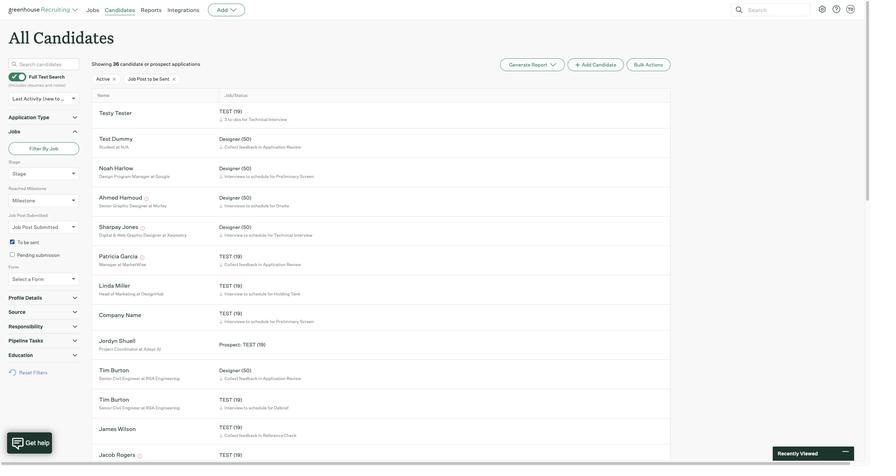 Task type: vqa. For each thing, say whether or not it's contained in the screenshot.


Task type: describe. For each thing, give the bounding box(es) containing it.
prospect:
[[219, 342, 242, 348]]

tim burton senior civil engineer at rsa engineering for designer
[[99, 367, 180, 381]]

viewed
[[801, 451, 818, 457]]

(50) inside designer (50) interviews to schedule for onsite
[[241, 195, 252, 201]]

or
[[144, 61, 149, 67]]

(19) for collect feedback in reference check
[[234, 424, 242, 431]]

review for senior civil engineer at rsa engineering
[[287, 376, 301, 381]]

1 senior from the top
[[99, 203, 112, 208]]

submission
[[36, 252, 60, 258]]

reports
[[141, 6, 162, 13]]

collect for senior civil engineer at rsa engineering
[[225, 376, 238, 381]]

ux/ui designer at anyway, inc.
[[99, 460, 161, 466]]

bulk actions
[[634, 62, 664, 68]]

tim burton link for designer
[[99, 367, 129, 375]]

test for interview to schedule for holding tank
[[219, 283, 233, 289]]

digital & web graphic designer at xeometry
[[99, 232, 187, 238]]

0 vertical spatial job post submitted
[[8, 213, 48, 218]]

collect feedback in application review link for senior civil engineer at rsa engineering
[[218, 375, 303, 382]]

james wilson link
[[99, 426, 136, 434]]

review for manager at marketwise
[[287, 262, 301, 267]]

1 test (19) collect feedback in application review from the top
[[219, 254, 301, 267]]

profile
[[8, 295, 24, 301]]

test (19) 3 to-dos for technical interview
[[219, 108, 287, 122]]

preliminary for (19)
[[276, 319, 299, 324]]

5 in from the top
[[259, 460, 262, 466]]

company name link
[[99, 312, 141, 320]]

interviews to schedule for preliminary screen link for (50)
[[218, 173, 316, 180]]

Pending submission checkbox
[[10, 252, 15, 257]]

debrief
[[274, 405, 289, 411]]

application down reference
[[263, 460, 286, 466]]

reset filters button
[[8, 366, 51, 379]]

application for senior civil engineer at rsa engineering
[[263, 376, 286, 381]]

filter
[[29, 145, 41, 151]]

Search text field
[[747, 5, 804, 15]]

5 collect from the top
[[225, 460, 238, 466]]

senior graphic designer at morley
[[99, 203, 167, 208]]

36
[[113, 61, 119, 67]]

garcia
[[121, 253, 138, 260]]

xeometry
[[167, 232, 187, 238]]

1 vertical spatial candidates
[[33, 27, 114, 48]]

reset filters
[[19, 370, 48, 376]]

technical for (50)
[[274, 232, 293, 238]]

and
[[45, 83, 52, 88]]

details
[[25, 295, 42, 301]]

0 vertical spatial graphic
[[113, 203, 129, 208]]

recently
[[778, 451, 799, 457]]

stage element
[[8, 158, 79, 185]]

linda miller link
[[99, 282, 130, 290]]

sharpay jones has been in technical interview for more than 14 days image
[[140, 226, 146, 231]]

collect feedback in application review link for student at n/a
[[218, 144, 303, 150]]

candidate
[[593, 62, 617, 68]]

to-
[[228, 117, 234, 122]]

collect feedback in application review link for ux/ui designer at anyway, inc.
[[218, 460, 303, 466]]

all
[[8, 27, 30, 48]]

(50) for test dummy
[[241, 136, 252, 142]]

2 vertical spatial post
[[22, 224, 33, 230]]

add candidate link
[[568, 58, 624, 71]]

(50) inside designer (50) interview to schedule for technical interview
[[241, 224, 252, 230]]

reached milestone element
[[8, 185, 79, 212]]

interviews for designer (50) interviews to schedule for onsite
[[225, 203, 245, 208]]

at inside jordyn shuell project coordinator at adept ai
[[139, 346, 143, 352]]

company name
[[99, 312, 141, 319]]

full
[[29, 74, 37, 80]]

reports link
[[141, 6, 162, 13]]

job inside button
[[50, 145, 58, 151]]

resumes
[[27, 83, 44, 88]]

1 vertical spatial job post submitted
[[12, 224, 58, 230]]

collect inside test (19) collect feedback in reference check
[[225, 433, 238, 438]]

senior for test (19)
[[99, 405, 112, 411]]

tim burton link for test
[[99, 396, 129, 404]]

for for test (19) interviews to schedule for preliminary screen
[[270, 319, 275, 324]]

pipeline
[[8, 338, 28, 344]]

ahmed
[[99, 194, 118, 201]]

to for test (19) interviews to schedule for preliminary screen
[[246, 319, 250, 324]]

1 vertical spatial graphic
[[127, 232, 143, 238]]

marketing
[[115, 291, 136, 297]]

1 horizontal spatial form
[[32, 276, 44, 282]]

schedule for designer (50) interviews to schedule for onsite
[[251, 203, 269, 208]]

test for 3 to-dos for technical interview
[[219, 108, 233, 114]]

ux/ui
[[99, 460, 112, 466]]

designer (50) interview to schedule for technical interview
[[219, 224, 313, 238]]

3
[[225, 117, 227, 122]]

to for last activity (new to old)
[[55, 95, 60, 101]]

pending submission
[[17, 252, 60, 258]]

rsa for designer (50)
[[146, 376, 155, 381]]

(50) for noah harlow
[[241, 165, 252, 171]]

schedule for designer (50) interview to schedule for technical interview
[[249, 232, 267, 238]]

interviews for test (19) interviews to schedule for preliminary screen
[[225, 319, 245, 324]]

(19) for collect feedback in application review
[[234, 254, 242, 260]]

0 vertical spatial post
[[137, 76, 147, 82]]

designer inside designer (50) interviews to schedule for preliminary screen
[[219, 165, 240, 171]]

to be sent
[[17, 240, 39, 245]]

to for designer (50) interviews to schedule for onsite
[[246, 203, 250, 208]]

filters
[[33, 370, 48, 376]]

add candidate
[[582, 62, 617, 68]]

0 vertical spatial candidates
[[105, 6, 135, 13]]

jacob
[[99, 451, 115, 458]]

noah harlow link
[[99, 165, 133, 173]]

tim for test
[[99, 396, 110, 403]]

patricia garcia link
[[99, 253, 138, 261]]

for for designer (50) interviews to schedule for onsite
[[270, 203, 275, 208]]

civil for test (19)
[[113, 405, 121, 411]]

collect for manager at marketwise
[[225, 262, 238, 267]]

by
[[43, 145, 49, 151]]

engineer for test (19)
[[122, 405, 140, 411]]

coordinator
[[114, 346, 138, 352]]

job/status
[[225, 93, 248, 98]]

prospect
[[150, 61, 171, 67]]

reference
[[263, 433, 283, 438]]

0 vertical spatial stage
[[8, 159, 20, 164]]

generate report button
[[501, 58, 565, 71]]

all candidates
[[8, 27, 114, 48]]

for for test (19) interview to schedule for holding tank
[[268, 291, 273, 297]]

of
[[111, 291, 114, 297]]

interview inside test (19) 3 to-dos for technical interview
[[269, 117, 287, 122]]

0 vertical spatial form
[[8, 264, 19, 270]]

engineer for designer (50)
[[122, 376, 140, 381]]

sharpay jones link
[[99, 223, 138, 232]]

for for test (19) 3 to-dos for technical interview
[[242, 117, 248, 122]]

4 review from the top
[[287, 460, 301, 466]]

in for senior civil engineer at rsa engineering
[[259, 376, 262, 381]]

at inside linda miller head of marketing at designhub
[[137, 291, 140, 297]]

manager inside noah harlow design program manager at google
[[132, 174, 150, 179]]

candidate
[[120, 61, 143, 67]]

to for test (19) interview to schedule for debrief
[[244, 405, 248, 411]]

harlow
[[114, 165, 133, 172]]

google
[[156, 174, 170, 179]]

burton for designer
[[111, 367, 129, 374]]

in for manager at marketwise
[[259, 262, 262, 267]]

1 horizontal spatial jobs
[[86, 6, 99, 13]]

(19) for interviews to schedule for preliminary screen
[[234, 311, 242, 317]]

1 vertical spatial stage
[[12, 171, 26, 177]]

ahmed hamoud has been in onsite for more than 21 days image
[[144, 197, 150, 201]]

screen for (50)
[[300, 174, 314, 179]]

at inside "test dummy student at n/a"
[[116, 144, 120, 150]]

5 feedback from the top
[[239, 460, 258, 466]]

bulk
[[634, 62, 645, 68]]

reached
[[8, 186, 26, 191]]

anyway,
[[136, 460, 153, 466]]

designer (50) collect feedback in application review for dummy
[[219, 136, 301, 150]]

to for designer (50) interviews to schedule for preliminary screen
[[246, 174, 250, 179]]

tank
[[291, 291, 301, 297]]

patricia garcia has been in application review for more than 5 days image
[[139, 256, 145, 260]]

interview for designer (50) interview to schedule for technical interview
[[225, 232, 243, 238]]

sent
[[30, 240, 39, 245]]

designer (50) interviews to schedule for preliminary screen
[[219, 165, 314, 179]]

test
[[99, 135, 111, 142]]

interviews to schedule for preliminary screen link for (19)
[[218, 318, 316, 325]]

1 vertical spatial name
[[126, 312, 141, 319]]

td button
[[845, 4, 857, 15]]

application down the last
[[8, 114, 36, 120]]

showing
[[92, 61, 112, 67]]

(includes
[[8, 83, 26, 88]]

onsite
[[276, 203, 289, 208]]

candidate reports are now available! apply filters and select "view in app" element
[[501, 58, 565, 71]]

form element
[[8, 264, 79, 290]]

pending
[[17, 252, 35, 258]]



Task type: locate. For each thing, give the bounding box(es) containing it.
manager
[[132, 174, 150, 179], [99, 262, 117, 267]]

(19) for interview to schedule for holding tank
[[234, 283, 242, 289]]

1 burton from the top
[[111, 367, 129, 374]]

adept
[[144, 346, 156, 352]]

greenhouse recruiting image
[[8, 6, 72, 14]]

(19)
[[234, 108, 242, 114], [234, 254, 242, 260], [234, 283, 242, 289], [234, 311, 242, 317], [257, 342, 266, 348], [234, 397, 242, 403], [234, 424, 242, 431], [234, 452, 242, 458]]

graphic down ahmed hamoud "link"
[[113, 203, 129, 208]]

designer (50) collect feedback in application review for burton
[[219, 368, 301, 381]]

1 rsa from the top
[[146, 376, 155, 381]]

1 vertical spatial burton
[[111, 396, 129, 403]]

interviews to schedule for preliminary screen link up designer (50) interviews to schedule for onsite
[[218, 173, 316, 180]]

review for student at n/a
[[287, 144, 301, 150]]

civil
[[113, 376, 121, 381], [113, 405, 121, 411]]

in for student at n/a
[[259, 144, 262, 150]]

0 vertical spatial milestone
[[27, 186, 46, 191]]

civil for designer (50)
[[113, 376, 121, 381]]

graphic down jones
[[127, 232, 143, 238]]

designer (50) collect feedback in application review down 3 to-dos for technical interview link at left
[[219, 136, 301, 150]]

0 horizontal spatial manager
[[99, 262, 117, 267]]

2 tim burton senior civil engineer at rsa engineering from the top
[[99, 396, 180, 411]]

1 tim burton link from the top
[[99, 367, 129, 375]]

1 in from the top
[[259, 144, 262, 150]]

schedule inside test (19) interview to schedule for holding tank
[[249, 291, 267, 297]]

burton up james wilson at left bottom
[[111, 396, 129, 403]]

to inside designer (50) interviews to schedule for preliminary screen
[[246, 174, 250, 179]]

for inside test (19) interviews to schedule for preliminary screen
[[270, 319, 275, 324]]

schedule inside designer (50) interviews to schedule for preliminary screen
[[251, 174, 269, 179]]

0 vertical spatial tim burton senior civil engineer at rsa engineering
[[99, 367, 180, 381]]

in up test (19) interview to schedule for debrief
[[259, 376, 262, 381]]

screen for (19)
[[300, 319, 314, 324]]

4 collect from the top
[[225, 433, 238, 438]]

0 vertical spatial manager
[[132, 174, 150, 179]]

0 horizontal spatial be
[[24, 240, 29, 245]]

testy
[[99, 110, 114, 117]]

form down pending submission option
[[8, 264, 19, 270]]

to for test (19) interview to schedule for holding tank
[[244, 291, 248, 297]]

to inside designer (50) interview to schedule for technical interview
[[244, 232, 248, 238]]

add for add candidate
[[582, 62, 592, 68]]

schedule left onsite
[[251, 203, 269, 208]]

test for collect feedback in reference check
[[219, 424, 233, 431]]

1 horizontal spatial technical
[[274, 232, 293, 238]]

1 vertical spatial manager
[[99, 262, 117, 267]]

schedule inside test (19) interviews to schedule for preliminary screen
[[251, 319, 269, 324]]

feedback
[[239, 144, 258, 150], [239, 262, 258, 267], [239, 376, 258, 381], [239, 433, 258, 438], [239, 460, 258, 466]]

civil down coordinator
[[113, 376, 121, 381]]

test for interviews to schedule for preliminary screen
[[219, 311, 233, 317]]

0 vertical spatial tim burton link
[[99, 367, 129, 375]]

interviews to schedule for preliminary screen link
[[218, 173, 316, 180], [218, 318, 316, 325]]

technical inside test (19) 3 to-dos for technical interview
[[249, 117, 268, 122]]

1 vertical spatial designer (50) collect feedback in application review
[[219, 368, 301, 381]]

0 horizontal spatial form
[[8, 264, 19, 270]]

james
[[99, 426, 117, 433]]

2 in from the top
[[259, 262, 262, 267]]

submitted down reached milestone element
[[27, 213, 48, 218]]

1 engineering from the top
[[156, 376, 180, 381]]

2 tim burton link from the top
[[99, 396, 129, 404]]

sharpay
[[99, 223, 121, 231]]

designer
[[219, 136, 240, 142], [219, 165, 240, 171], [219, 195, 240, 201], [130, 203, 148, 208], [219, 224, 240, 230], [143, 232, 161, 238], [219, 368, 240, 374], [113, 460, 131, 466]]

for left holding
[[268, 291, 273, 297]]

0 horizontal spatial technical
[[249, 117, 268, 122]]

schedule inside designer (50) interviews to schedule for onsite
[[251, 203, 269, 208]]

engineer
[[122, 376, 140, 381], [122, 405, 140, 411]]

review
[[287, 144, 301, 150], [287, 262, 301, 267], [287, 376, 301, 381], [287, 460, 301, 466]]

student
[[99, 144, 115, 150]]

tester
[[115, 110, 132, 117]]

1 vertical spatial interviews to schedule for preliminary screen link
[[218, 318, 316, 325]]

source
[[8, 309, 26, 315]]

2 engineer from the top
[[122, 405, 140, 411]]

1 vertical spatial submitted
[[34, 224, 58, 230]]

schedule inside designer (50) interview to schedule for technical interview
[[249, 232, 267, 238]]

0 horizontal spatial name
[[97, 93, 109, 98]]

3 collect from the top
[[225, 376, 238, 381]]

marketwise
[[122, 262, 146, 267]]

test for collect feedback in application review
[[219, 254, 233, 260]]

burton
[[111, 367, 129, 374], [111, 396, 129, 403]]

designer inside designer (50) interview to schedule for technical interview
[[219, 224, 240, 230]]

1 vertical spatial engineering
[[156, 405, 180, 411]]

text
[[38, 74, 48, 80]]

schedule for test (19) interview to schedule for holding tank
[[249, 291, 267, 297]]

schedule down the interview to schedule for holding tank link
[[251, 319, 269, 324]]

for inside test (19) interview to schedule for holding tank
[[268, 291, 273, 297]]

0 vertical spatial engineer
[[122, 376, 140, 381]]

checkmark image
[[12, 74, 17, 79]]

3 in from the top
[[259, 376, 262, 381]]

feedback left reference
[[239, 433, 258, 438]]

in up test (19) interview to schedule for holding tank on the bottom left of the page
[[259, 262, 262, 267]]

tim burton senior civil engineer at rsa engineering up wilson
[[99, 396, 180, 411]]

collect feedback in application review link up designer (50) interviews to schedule for preliminary screen
[[218, 144, 303, 150]]

jobs left "candidates" link
[[86, 6, 99, 13]]

ai
[[157, 346, 161, 352]]

configure image
[[819, 5, 827, 13]]

last activity (new to old) option
[[12, 95, 70, 101]]

filter by job button
[[8, 142, 79, 155]]

collect for student at n/a
[[225, 144, 238, 150]]

schedule up designer (50) interviews to schedule for onsite
[[251, 174, 269, 179]]

to up designer (50) interviews to schedule for onsite
[[246, 174, 250, 179]]

2 vertical spatial senior
[[99, 405, 112, 411]]

(50) inside designer (50) interviews to schedule for preliminary screen
[[241, 165, 252, 171]]

recently viewed
[[778, 451, 818, 457]]

jacob rogers
[[99, 451, 135, 458]]

0 vertical spatial senior
[[99, 203, 112, 208]]

application up designer (50) interviews to schedule for preliminary screen
[[263, 144, 286, 150]]

application for student at n/a
[[263, 144, 286, 150]]

test dummy student at n/a
[[99, 135, 133, 150]]

2 interviews to schedule for preliminary screen link from the top
[[218, 318, 316, 325]]

to inside designer (50) interviews to schedule for onsite
[[246, 203, 250, 208]]

manager down patricia
[[99, 262, 117, 267]]

hamoud
[[119, 194, 142, 201]]

0 horizontal spatial jobs
[[8, 129, 20, 135]]

burton down coordinator
[[111, 367, 129, 374]]

submitted up sent
[[34, 224, 58, 230]]

full text search (includes resumes and notes)
[[8, 74, 66, 88]]

schedule for designer (50) interviews to schedule for preliminary screen
[[251, 174, 269, 179]]

1 (50) from the top
[[241, 136, 252, 142]]

to up test (19) collect feedback in reference check at the bottom
[[244, 405, 248, 411]]

jordyn
[[99, 337, 118, 345]]

feedback down collect feedback in reference check link
[[239, 460, 258, 466]]

&
[[113, 232, 116, 238]]

in down collect feedback in reference check link
[[259, 460, 262, 466]]

1 tim burton senior civil engineer at rsa engineering from the top
[[99, 367, 180, 381]]

interviews inside test (19) interviews to schedule for preliminary screen
[[225, 319, 245, 324]]

to up test (19) interviews to schedule for preliminary screen
[[244, 291, 248, 297]]

for inside designer (50) interviews to schedule for onsite
[[270, 203, 275, 208]]

4 (50) from the top
[[241, 224, 252, 230]]

test for interview to schedule for debrief
[[219, 397, 233, 403]]

interviews to schedule for preliminary screen link down the interview to schedule for holding tank link
[[218, 318, 316, 325]]

designer inside designer (50) interviews to schedule for onsite
[[219, 195, 240, 201]]

1 vertical spatial jobs
[[8, 129, 20, 135]]

tim burton senior civil engineer at rsa engineering down adept
[[99, 367, 180, 381]]

interview for test (19) interview to schedule for debrief
[[225, 405, 243, 411]]

milestone down the reached milestone
[[12, 197, 35, 203]]

4 in from the top
[[259, 433, 262, 438]]

1 vertical spatial milestone
[[12, 197, 35, 203]]

1 collect from the top
[[225, 144, 238, 150]]

1 vertical spatial post
[[17, 213, 26, 218]]

(50) up 'interview to schedule for technical interview' link
[[241, 224, 252, 230]]

test inside test (19) interview to schedule for debrief
[[219, 397, 233, 403]]

tim burton senior civil engineer at rsa engineering for test
[[99, 396, 180, 411]]

job post submitted element
[[8, 212, 79, 239]]

1 vertical spatial tim
[[99, 396, 110, 403]]

jordyn shuell link
[[99, 337, 136, 346]]

filter by job
[[29, 145, 58, 151]]

rsa for test (19)
[[146, 405, 155, 411]]

to left sent
[[148, 76, 152, 82]]

2 collect feedback in application review link from the top
[[218, 261, 303, 268]]

0 vertical spatial burton
[[111, 367, 129, 374]]

feedback for student at n/a
[[239, 144, 258, 150]]

preliminary inside designer (50) interviews to schedule for preliminary screen
[[276, 174, 299, 179]]

2 civil from the top
[[113, 405, 121, 411]]

bulk actions link
[[627, 58, 671, 71]]

sharpay jones
[[99, 223, 138, 231]]

test inside test (19) interviews to schedule for preliminary screen
[[219, 311, 233, 317]]

applications
[[172, 61, 200, 67]]

2 screen from the top
[[300, 319, 314, 324]]

senior down ahmed
[[99, 203, 112, 208]]

(50) up the interviews to schedule for onsite link
[[241, 195, 252, 201]]

old)
[[61, 95, 70, 101]]

collect feedback in application review link for manager at marketwise
[[218, 261, 303, 268]]

(50) down prospect: test (19)
[[241, 368, 252, 374]]

interviews for designer (50) interviews to schedule for preliminary screen
[[225, 174, 245, 179]]

actions
[[646, 62, 664, 68]]

interview to schedule for technical interview link
[[218, 232, 314, 239]]

preliminary up onsite
[[276, 174, 299, 179]]

engineering for designer (50)
[[156, 376, 180, 381]]

1 review from the top
[[287, 144, 301, 150]]

test inside test (19) collect feedback in reference check
[[219, 424, 233, 431]]

add for add
[[217, 6, 228, 13]]

(50) down 3 to-dos for technical interview link at left
[[241, 136, 252, 142]]

2 tim from the top
[[99, 396, 110, 403]]

preliminary down holding
[[276, 319, 299, 324]]

1 vertical spatial interviews
[[225, 203, 245, 208]]

graphic
[[113, 203, 129, 208], [127, 232, 143, 238]]

to down the interviews to schedule for onsite link
[[244, 232, 248, 238]]

1 horizontal spatial be
[[153, 76, 158, 82]]

1 tim from the top
[[99, 367, 110, 374]]

for for designer (50) interviews to schedule for preliminary screen
[[270, 174, 275, 179]]

rsa
[[146, 376, 155, 381], [146, 405, 155, 411]]

interview for test (19) interview to schedule for holding tank
[[225, 291, 243, 297]]

job post submitted down reached milestone element
[[8, 213, 48, 218]]

0 vertical spatial interviews to schedule for preliminary screen link
[[218, 173, 316, 180]]

candidates down jobs link
[[33, 27, 114, 48]]

in inside test (19) collect feedback in reference check
[[259, 433, 262, 438]]

ahmed hamoud
[[99, 194, 142, 201]]

3 to-dos for technical interview link
[[218, 116, 289, 123]]

for up designer (50) interviews to schedule for onsite
[[270, 174, 275, 179]]

senior
[[99, 203, 112, 208], [99, 376, 112, 381], [99, 405, 112, 411]]

morley
[[153, 203, 167, 208]]

interview inside test (19) interview to schedule for holding tank
[[225, 291, 243, 297]]

for inside test (19) 3 to-dos for technical interview
[[242, 117, 248, 122]]

1 screen from the top
[[300, 174, 314, 179]]

rogers
[[116, 451, 135, 458]]

be right to
[[24, 240, 29, 245]]

application for manager at marketwise
[[263, 262, 286, 267]]

1 horizontal spatial name
[[126, 312, 141, 319]]

in up designer (50) interviews to schedule for preliminary screen
[[259, 144, 262, 150]]

select
[[12, 276, 27, 282]]

2 review from the top
[[287, 262, 301, 267]]

1 vertical spatial preliminary
[[276, 319, 299, 324]]

3 feedback from the top
[[239, 376, 258, 381]]

test (19) interview to schedule for holding tank
[[219, 283, 301, 297]]

(19) inside test (19) interviews to schedule for preliminary screen
[[234, 311, 242, 317]]

(19) for 3 to-dos for technical interview
[[234, 108, 242, 114]]

collect feedback in application review link down collect feedback in reference check link
[[218, 460, 303, 466]]

1 vertical spatial civil
[[113, 405, 121, 411]]

testy tester link
[[99, 110, 132, 118]]

screen inside designer (50) interviews to schedule for preliminary screen
[[300, 174, 314, 179]]

1 collect feedback in application review link from the top
[[218, 144, 303, 150]]

job post submitted
[[8, 213, 48, 218], [12, 224, 58, 230]]

milestone down stage element
[[27, 186, 46, 191]]

(19) inside test (19) interview to schedule for debrief
[[234, 397, 242, 403]]

form right the a
[[32, 276, 44, 282]]

tim up 'james'
[[99, 396, 110, 403]]

0 vertical spatial rsa
[[146, 376, 155, 381]]

profile details
[[8, 295, 42, 301]]

for inside designer (50) interviews to schedule for preliminary screen
[[270, 174, 275, 179]]

tim for designer
[[99, 367, 110, 374]]

senior up 'james'
[[99, 405, 112, 411]]

jobs down application type in the left top of the page
[[8, 129, 20, 135]]

screen inside test (19) interviews to schedule for preliminary screen
[[300, 319, 314, 324]]

collect feedback in application review link up test (19) interview to schedule for holding tank on the bottom left of the page
[[218, 261, 303, 268]]

2 engineering from the top
[[156, 405, 180, 411]]

manager right program
[[132, 174, 150, 179]]

test (19) collect feedback in application review down collect feedback in reference check link
[[219, 452, 301, 466]]

digital
[[99, 232, 112, 238]]

tim burton link up james wilson at left bottom
[[99, 396, 129, 404]]

preliminary for (50)
[[276, 174, 299, 179]]

for left onsite
[[270, 203, 275, 208]]

tim
[[99, 367, 110, 374], [99, 396, 110, 403]]

for left debrief
[[268, 405, 273, 411]]

post down showing 36 candidate or prospect applications
[[137, 76, 147, 82]]

collect feedback in reference check link
[[218, 432, 298, 439]]

to left old)
[[55, 95, 60, 101]]

for for test (19) interview to schedule for debrief
[[268, 405, 273, 411]]

1 designer (50) collect feedback in application review from the top
[[219, 136, 301, 150]]

0 vertical spatial designer (50) collect feedback in application review
[[219, 136, 301, 150]]

feedback up test (19) interview to schedule for debrief
[[239, 376, 258, 381]]

(19) inside test (19) interview to schedule for holding tank
[[234, 283, 242, 289]]

3 interviews from the top
[[225, 319, 245, 324]]

dummy
[[112, 135, 133, 142]]

interviews inside designer (50) interviews to schedule for onsite
[[225, 203, 245, 208]]

a
[[28, 276, 31, 282]]

preliminary inside test (19) interviews to schedule for preliminary screen
[[276, 319, 299, 324]]

test inside test (19) interview to schedule for holding tank
[[219, 283, 233, 289]]

notes)
[[53, 83, 66, 88]]

check
[[284, 433, 297, 438]]

jobs link
[[86, 6, 99, 13]]

last activity (new to old)
[[12, 95, 70, 101]]

responsibility
[[8, 323, 43, 329]]

5 (50) from the top
[[241, 368, 252, 374]]

to for designer (50) interview to schedule for technical interview
[[244, 232, 248, 238]]

reset
[[19, 370, 32, 376]]

candidates link
[[105, 6, 135, 13]]

schedule inside test (19) interview to schedule for debrief
[[249, 405, 267, 411]]

post up to be sent
[[22, 224, 33, 230]]

1 vertical spatial senior
[[99, 376, 112, 381]]

to inside test (19) interviews to schedule for preliminary screen
[[246, 319, 250, 324]]

candidates right jobs link
[[105, 6, 135, 13]]

1 vertical spatial test (19) collect feedback in application review
[[219, 452, 301, 466]]

technical right dos
[[249, 117, 268, 122]]

designer (50) collect feedback in application review up test (19) interview to schedule for debrief
[[219, 368, 301, 381]]

sent
[[159, 76, 169, 82]]

To be sent checkbox
[[10, 240, 15, 244]]

tim burton link down the "project"
[[99, 367, 129, 375]]

test (19) interviews to schedule for preliminary screen
[[219, 311, 314, 324]]

1 horizontal spatial manager
[[132, 174, 150, 179]]

test
[[219, 108, 233, 114], [219, 254, 233, 260], [219, 283, 233, 289], [219, 311, 233, 317], [243, 342, 256, 348], [219, 397, 233, 403], [219, 424, 233, 431], [219, 452, 233, 458]]

education
[[8, 352, 33, 358]]

burton for test
[[111, 396, 129, 403]]

senior for designer (50)
[[99, 376, 112, 381]]

for down holding
[[270, 319, 275, 324]]

integrations
[[168, 6, 200, 13]]

be
[[153, 76, 158, 82], [24, 240, 29, 245]]

wilson
[[118, 426, 136, 433]]

collect feedback in application review link
[[218, 144, 303, 150], [218, 261, 303, 268], [218, 375, 303, 382], [218, 460, 303, 466]]

0 vertical spatial screen
[[300, 174, 314, 179]]

engineer down coordinator
[[122, 376, 140, 381]]

application up test (19) interview to schedule for holding tank on the bottom left of the page
[[263, 262, 286, 267]]

program
[[114, 174, 131, 179]]

0 vertical spatial test (19) collect feedback in application review
[[219, 254, 301, 267]]

0 vertical spatial preliminary
[[276, 174, 299, 179]]

engineer up wilson
[[122, 405, 140, 411]]

1 feedback from the top
[[239, 144, 258, 150]]

1 interviews to schedule for preliminary screen link from the top
[[218, 173, 316, 180]]

job post submitted up sent
[[12, 224, 58, 230]]

test (19) collect feedback in application review
[[219, 254, 301, 267], [219, 452, 301, 466]]

0 vertical spatial engineering
[[156, 376, 180, 381]]

1 vertical spatial technical
[[274, 232, 293, 238]]

(50) for tim burton
[[241, 368, 252, 374]]

2 test (19) collect feedback in application review from the top
[[219, 452, 301, 466]]

0 horizontal spatial add
[[217, 6, 228, 13]]

1 engineer from the top
[[122, 376, 140, 381]]

2 burton from the top
[[111, 396, 129, 403]]

2 rsa from the top
[[146, 405, 155, 411]]

3 (50) from the top
[[241, 195, 252, 201]]

post down the reached
[[17, 213, 26, 218]]

civil up james wilson at left bottom
[[113, 405, 121, 411]]

technical for (19)
[[249, 117, 268, 122]]

name down active
[[97, 93, 109, 98]]

technical inside designer (50) interview to schedule for technical interview
[[274, 232, 293, 238]]

2 collect from the top
[[225, 262, 238, 267]]

2 feedback from the top
[[239, 262, 258, 267]]

senior down the "project"
[[99, 376, 112, 381]]

jacob rogers has been in application review for more than 5 days image
[[137, 454, 143, 458]]

reached milestone
[[8, 186, 46, 191]]

0 vertical spatial be
[[153, 76, 158, 82]]

linda
[[99, 282, 114, 289]]

feedback down 3 to-dos for technical interview link at left
[[239, 144, 258, 150]]

1 vertical spatial engineer
[[122, 405, 140, 411]]

1 interviews from the top
[[225, 174, 245, 179]]

2 (50) from the top
[[241, 165, 252, 171]]

1 vertical spatial be
[[24, 240, 29, 245]]

feedback up test (19) interview to schedule for holding tank on the bottom left of the page
[[239, 262, 258, 267]]

(19) inside test (19) 3 to-dos for technical interview
[[234, 108, 242, 114]]

collect feedback in application review link up test (19) interview to schedule for debrief
[[218, 375, 303, 382]]

4 collect feedback in application review link from the top
[[218, 460, 303, 466]]

application up debrief
[[263, 376, 286, 381]]

interview inside test (19) interview to schedule for debrief
[[225, 405, 243, 411]]

3 collect feedback in application review link from the top
[[218, 375, 303, 382]]

testy tester
[[99, 110, 132, 117]]

feedback inside test (19) collect feedback in reference check
[[239, 433, 258, 438]]

1 vertical spatial add
[[582, 62, 592, 68]]

1 vertical spatial tim burton link
[[99, 396, 129, 404]]

schedule up test (19) collect feedback in reference check at the bottom
[[249, 405, 267, 411]]

0 vertical spatial jobs
[[86, 6, 99, 13]]

0 vertical spatial add
[[217, 6, 228, 13]]

jones
[[122, 223, 138, 231]]

2 designer (50) collect feedback in application review from the top
[[219, 368, 301, 381]]

for for designer (50) interview to schedule for technical interview
[[268, 232, 273, 238]]

miller
[[115, 282, 130, 289]]

for inside designer (50) interview to schedule for technical interview
[[268, 232, 273, 238]]

0 vertical spatial technical
[[249, 117, 268, 122]]

noah
[[99, 165, 113, 172]]

0 vertical spatial submitted
[[27, 213, 48, 218]]

to inside test (19) interview to schedule for debrief
[[244, 405, 248, 411]]

designhub
[[141, 291, 164, 297]]

to up designer (50) interview to schedule for technical interview
[[246, 203, 250, 208]]

holding
[[274, 291, 290, 297]]

2 vertical spatial interviews
[[225, 319, 245, 324]]

schedule down the interviews to schedule for onsite link
[[249, 232, 267, 238]]

in left reference
[[259, 433, 262, 438]]

for down the interviews to schedule for onsite link
[[268, 232, 273, 238]]

1 preliminary from the top
[[276, 174, 299, 179]]

name right company
[[126, 312, 141, 319]]

for inside test (19) interview to schedule for debrief
[[268, 405, 273, 411]]

0 vertical spatial civil
[[113, 376, 121, 381]]

patricia garcia
[[99, 253, 138, 260]]

1 vertical spatial tim burton senior civil engineer at rsa engineering
[[99, 396, 180, 411]]

3 senior from the top
[[99, 405, 112, 411]]

to up prospect: test (19)
[[246, 319, 250, 324]]

interviews inside designer (50) interviews to schedule for preliminary screen
[[225, 174, 245, 179]]

Search candidates field
[[8, 58, 79, 70]]

2 preliminary from the top
[[276, 319, 299, 324]]

3 review from the top
[[287, 376, 301, 381]]

engineering for test (19)
[[156, 405, 180, 411]]

for right dos
[[242, 117, 248, 122]]

(19) for interview to schedule for debrief
[[234, 397, 242, 403]]

0 vertical spatial interviews
[[225, 174, 245, 179]]

pipeline tasks
[[8, 338, 43, 344]]

schedule left holding
[[249, 291, 267, 297]]

(19) inside test (19) collect feedback in reference check
[[234, 424, 242, 431]]

1 vertical spatial rsa
[[146, 405, 155, 411]]

2 interviews from the top
[[225, 203, 245, 208]]

schedule for test (19) interview to schedule for debrief
[[249, 405, 267, 411]]

0 vertical spatial name
[[97, 93, 109, 98]]

feedback for manager at marketwise
[[239, 262, 258, 267]]

type
[[37, 114, 49, 120]]

ahmed hamoud link
[[99, 194, 142, 202]]

tim down the "project"
[[99, 367, 110, 374]]

technical down onsite
[[274, 232, 293, 238]]

test inside test (19) 3 to-dos for technical interview
[[219, 108, 233, 114]]

1 horizontal spatial add
[[582, 62, 592, 68]]

1 vertical spatial form
[[32, 276, 44, 282]]

jacob rogers link
[[99, 451, 135, 460]]

4 feedback from the top
[[239, 433, 258, 438]]

(50) up designer (50) interviews to schedule for onsite
[[241, 165, 252, 171]]

2 senior from the top
[[99, 376, 112, 381]]

to inside test (19) interview to schedule for holding tank
[[244, 291, 248, 297]]

feedback for senior civil engineer at rsa engineering
[[239, 376, 258, 381]]

schedule for test (19) interviews to schedule for preliminary screen
[[251, 319, 269, 324]]

test (19) collect feedback in reference check
[[219, 424, 297, 438]]

be left sent
[[153, 76, 158, 82]]

search
[[49, 74, 65, 80]]

1 civil from the top
[[113, 376, 121, 381]]

add inside popup button
[[217, 6, 228, 13]]

1 vertical spatial screen
[[300, 319, 314, 324]]

test (19) collect feedback in application review down 'interview to schedule for technical interview' link
[[219, 254, 301, 267]]

0 vertical spatial tim
[[99, 367, 110, 374]]

generate report
[[509, 62, 548, 68]]

at inside noah harlow design program manager at google
[[151, 174, 155, 179]]



